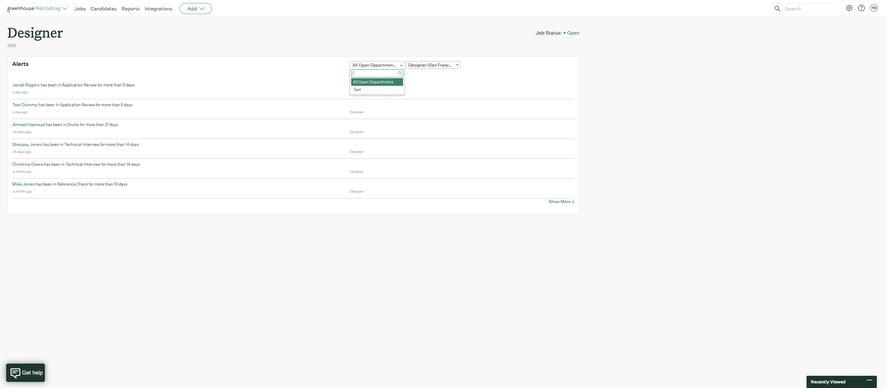 Task type: vqa. For each thing, say whether or not it's contained in the screenshot.
the job ad market
no



Task type: describe. For each thing, give the bounding box(es) containing it.
mike jones has been in reference check for more than 10 days designer
[[12, 182, 364, 194]]

add
[[188, 6, 197, 12]]

in for mike jones
[[53, 182, 56, 187]]

days inside "christina overa has been in technical interview for more than 14 days designer"
[[131, 162, 140, 167]]

technical for jones
[[64, 142, 82, 147]]

days inside sharpay jones has been in technical interview for more than 14 days designer
[[130, 142, 139, 147]]

for inside ahmed hamoud has been in onsite for more than 21 days designer
[[80, 122, 85, 127]]

↓
[[572, 199, 575, 204]]

than for test dummy
[[112, 102, 120, 107]]

20 days ago
[[13, 130, 32, 134]]

departments for all open departments test
[[370, 79, 394, 84]]

a month ago for christina
[[13, 170, 32, 174]]

in for jacob rogers
[[58, 83, 61, 87]]

interview for christina overa
[[84, 162, 101, 167]]

sharpay jones has been in technical interview for more than 14 days designer
[[12, 142, 364, 154]]

than for jacob rogers
[[114, 83, 122, 87]]

day for jacob
[[15, 90, 21, 94]]

sharpay
[[12, 142, 29, 147]]

reports link
[[122, 6, 140, 12]]

open for all open departments
[[359, 62, 370, 68]]

test dummy link
[[12, 102, 38, 107]]

in for ahmed hamoud
[[63, 122, 66, 127]]

been for sharpay jones
[[50, 142, 59, 147]]

20
[[13, 130, 17, 134]]

25
[[13, 150, 17, 154]]

for for test dummy
[[96, 102, 101, 107]]

christina overa link
[[12, 162, 43, 167]]

mike
[[12, 182, 22, 187]]

ago for sharpay
[[26, 150, 31, 154]]

francisco)
[[438, 62, 459, 68]]

for for mike jones
[[89, 182, 94, 187]]

than for sharpay jones
[[116, 142, 125, 147]]

designer inside mike jones has been in reference check for more than 10 days designer
[[350, 190, 364, 194]]

a day ago for test
[[13, 110, 28, 114]]

days inside test dummy has been in application review for more than 5 days designer
[[124, 102, 133, 107]]

viewed
[[831, 380, 846, 385]]

has for jacob rogers
[[41, 83, 47, 87]]

ago for ahmed
[[26, 130, 32, 134]]

christina overa has been in technical interview for more than 14 days designer
[[12, 162, 364, 174]]

in for christina overa
[[61, 162, 65, 167]]

designer inside "christina overa has been in technical interview for more than 14 days designer"
[[350, 170, 364, 174]]

than for mike jones
[[105, 182, 113, 187]]

for for jacob rogers
[[98, 83, 103, 87]]

ago for jacob
[[22, 90, 28, 94]]

has for christina overa
[[44, 162, 50, 167]]

5 for dummy
[[121, 102, 123, 107]]

all open departments
[[353, 62, 397, 68]]

ahmed
[[12, 122, 27, 127]]

hamoud
[[28, 122, 45, 127]]

review for jacob rogers
[[84, 83, 97, 87]]

sharpay jones link
[[12, 142, 42, 147]]

jones for sharpay jones
[[30, 142, 42, 147]]

integrations
[[145, 6, 173, 12]]

0 vertical spatial open
[[568, 30, 580, 36]]

a for test dummy
[[13, 110, 15, 114]]

designer inside test dummy has been in application review for more than 5 days designer
[[350, 110, 364, 114]]

(50)
[[7, 43, 16, 48]]

a day ago for jacob
[[13, 90, 28, 94]]

Search text field
[[784, 4, 834, 13]]

show more ↓ link
[[549, 199, 575, 204]]

christina
[[12, 162, 30, 167]]

a for jacob rogers
[[13, 90, 15, 94]]

all open departments test
[[353, 79, 394, 92]]

has for mike jones
[[36, 182, 42, 187]]

14 for jones
[[125, 142, 129, 147]]

in for sharpay jones
[[60, 142, 63, 147]]

ago for christina
[[26, 170, 32, 174]]

td button
[[870, 3, 880, 13]]

technical for overa
[[65, 162, 83, 167]]

designer inside ahmed hamoud has been in onsite for more than 21 days designer
[[350, 130, 364, 134]]

21
[[105, 122, 109, 127]]

been for jacob rogers
[[48, 83, 57, 87]]

interview for sharpay jones
[[83, 142, 99, 147]]

td button
[[871, 4, 878, 12]]



Task type: locate. For each thing, give the bounding box(es) containing it.
(san
[[428, 62, 437, 68]]

more
[[103, 83, 113, 87], [101, 102, 111, 107], [86, 122, 95, 127], [106, 142, 115, 147], [107, 162, 117, 167], [95, 182, 104, 187]]

in inside sharpay jones has been in technical interview for more than 14 days designer
[[60, 142, 63, 147]]

has inside "christina overa has been in technical interview for more than 14 days designer"
[[44, 162, 50, 167]]

1 vertical spatial interview
[[84, 162, 101, 167]]

days
[[126, 83, 135, 87], [124, 102, 133, 107], [110, 122, 118, 127], [18, 130, 25, 134], [130, 142, 139, 147], [17, 150, 25, 154], [131, 162, 140, 167], [119, 182, 128, 187]]

application for rogers
[[62, 83, 83, 87]]

been for test dummy
[[46, 102, 55, 107]]

has right overa
[[44, 162, 50, 167]]

None text field
[[352, 69, 404, 77]]

0 vertical spatial month
[[15, 170, 25, 174]]

ago down 'sharpay jones' link
[[26, 150, 31, 154]]

more inside sharpay jones has been in technical interview for more than 14 days designer
[[106, 142, 115, 147]]

jacob rogers link
[[12, 82, 40, 87]]

test left dummy
[[12, 102, 21, 107]]

1 vertical spatial month
[[15, 190, 25, 194]]

jobs link
[[75, 6, 86, 12]]

jones for mike jones
[[23, 182, 35, 187]]

jones right mike at the left top
[[23, 182, 35, 187]]

2 month from the top
[[15, 190, 25, 194]]

check
[[77, 182, 88, 187]]

than for christina overa
[[118, 162, 126, 167]]

been inside test dummy has been in application review for more than 5 days designer
[[46, 102, 55, 107]]

in inside jacob rogers has been in application review for more than 5 days designer
[[58, 83, 61, 87]]

days inside ahmed hamoud has been in onsite for more than 21 days designer
[[110, 122, 118, 127]]

review inside jacob rogers has been in application review for more than 5 days designer
[[84, 83, 97, 87]]

1 vertical spatial all
[[353, 79, 358, 84]]

open right the status:
[[568, 30, 580, 36]]

been left reference
[[43, 182, 52, 187]]

1 vertical spatial jones
[[23, 182, 35, 187]]

application for dummy
[[60, 102, 81, 107]]

more for sharpay jones
[[106, 142, 115, 147]]

all inside all open departments test
[[353, 79, 358, 84]]

departments down all open departments link
[[370, 79, 394, 84]]

jones right sharpay on the top left
[[30, 142, 42, 147]]

ago down test dummy link
[[22, 110, 28, 114]]

4 a from the top
[[13, 190, 15, 194]]

month for christina
[[15, 170, 25, 174]]

2 a day ago from the top
[[13, 110, 28, 114]]

all for all open departments
[[353, 62, 358, 68]]

for inside sharpay jones has been in technical interview for more than 14 days designer
[[100, 142, 105, 147]]

2 a from the top
[[13, 110, 15, 114]]

0 vertical spatial day
[[15, 90, 21, 94]]

ahmed hamoud link
[[12, 122, 45, 127]]

has inside jacob rogers has been in application review for more than 5 days designer
[[41, 83, 47, 87]]

test inside test dummy has been in application review for more than 5 days designer
[[12, 102, 21, 107]]

more for mike jones
[[95, 182, 104, 187]]

for inside jacob rogers has been in application review for more than 5 days designer
[[98, 83, 103, 87]]

1 vertical spatial 5
[[121, 102, 123, 107]]

has right rogers
[[41, 83, 47, 87]]

dummy
[[22, 102, 38, 107]]

0 vertical spatial a month ago
[[13, 170, 32, 174]]

application inside jacob rogers has been in application review for more than 5 days designer
[[62, 83, 83, 87]]

show
[[549, 199, 560, 204]]

more inside "christina overa has been in technical interview for more than 14 days designer"
[[107, 162, 117, 167]]

a down mike at the left top
[[13, 190, 15, 194]]

ago down jacob rogers link
[[22, 90, 28, 94]]

0 vertical spatial 5
[[123, 83, 125, 87]]

departments inside all open departments test
[[370, 79, 394, 84]]

more
[[561, 199, 572, 204]]

more inside test dummy has been in application review for more than 5 days designer
[[101, 102, 111, 107]]

all open departments link
[[350, 61, 405, 69]]

1 a day ago from the top
[[13, 90, 28, 94]]

jones
[[30, 142, 42, 147], [23, 182, 35, 187]]

than inside "christina overa has been in technical interview for more than 14 days designer"
[[118, 162, 126, 167]]

designer (50)
[[7, 23, 63, 48]]

day
[[15, 90, 21, 94], [15, 110, 21, 114]]

departments up all open departments test
[[371, 62, 397, 68]]

technical up reference
[[65, 162, 83, 167]]

reference
[[57, 182, 76, 187]]

for inside mike jones has been in reference check for more than 10 days designer
[[89, 182, 94, 187]]

1 vertical spatial application
[[60, 102, 81, 107]]

1 vertical spatial a month ago
[[13, 190, 32, 194]]

been right dummy
[[46, 102, 55, 107]]

designer (san francisco)
[[409, 62, 459, 68]]

review
[[84, 83, 97, 87], [82, 102, 95, 107]]

more inside ahmed hamoud has been in onsite for more than 21 days designer
[[86, 122, 95, 127]]

review for test dummy
[[82, 102, 95, 107]]

has for test dummy
[[39, 102, 45, 107]]

1 a month ago from the top
[[13, 170, 32, 174]]

been for mike jones
[[43, 182, 52, 187]]

been inside "christina overa has been in technical interview for more than 14 days designer"
[[51, 162, 60, 167]]

0 vertical spatial review
[[84, 83, 97, 87]]

ago down ahmed hamoud link
[[26, 130, 32, 134]]

mike jones link
[[12, 182, 35, 187]]

been for ahmed hamoud
[[53, 122, 62, 127]]

1 vertical spatial departments
[[370, 79, 394, 84]]

has for ahmed hamoud
[[46, 122, 52, 127]]

greenhouse recruiting image
[[7, 5, 62, 12]]

0 vertical spatial a day ago
[[13, 90, 28, 94]]

been right overa
[[51, 162, 60, 167]]

in inside ahmed hamoud has been in onsite for more than 21 days designer
[[63, 122, 66, 127]]

all up all open departments test
[[353, 62, 358, 68]]

integrations link
[[145, 6, 173, 12]]

been
[[48, 83, 57, 87], [46, 102, 55, 107], [53, 122, 62, 127], [50, 142, 59, 147], [51, 162, 60, 167], [43, 182, 52, 187]]

departments for all open departments
[[371, 62, 397, 68]]

been inside jacob rogers has been in application review for more than 5 days designer
[[48, 83, 57, 87]]

technical down onsite
[[64, 142, 82, 147]]

2 a month ago from the top
[[13, 190, 32, 194]]

onsite
[[67, 122, 79, 127]]

show more ↓
[[549, 199, 575, 204]]

jones inside sharpay jones has been in technical interview for more than 14 days designer
[[30, 142, 42, 147]]

open inside all open departments test
[[359, 79, 369, 84]]

0 vertical spatial 14
[[125, 142, 129, 147]]

job status:
[[536, 30, 563, 36]]

open down all open departments
[[359, 79, 369, 84]]

2 day from the top
[[15, 110, 21, 114]]

a down test dummy link
[[13, 110, 15, 114]]

has for sharpay jones
[[43, 142, 49, 147]]

has inside ahmed hamoud has been in onsite for more than 21 days designer
[[46, 122, 52, 127]]

day for test
[[15, 110, 21, 114]]

jobs
[[75, 6, 86, 12]]

0 vertical spatial jones
[[30, 142, 42, 147]]

has right 'sharpay jones' link
[[43, 142, 49, 147]]

5
[[123, 83, 125, 87], [121, 102, 123, 107]]

technical
[[64, 142, 82, 147], [65, 162, 83, 167]]

open for all open departments test
[[359, 79, 369, 84]]

has inside test dummy has been in application review for more than 5 days designer
[[39, 102, 45, 107]]

month down christina
[[15, 170, 25, 174]]

14
[[125, 142, 129, 147], [127, 162, 131, 167]]

open up all open departments test
[[359, 62, 370, 68]]

month down mike jones link
[[15, 190, 25, 194]]

than inside jacob rogers has been in application review for more than 5 days designer
[[114, 83, 122, 87]]

has inside mike jones has been in reference check for more than 10 days designer
[[36, 182, 42, 187]]

day down jacob
[[15, 90, 21, 94]]

0 vertical spatial application
[[62, 83, 83, 87]]

1 vertical spatial day
[[15, 110, 21, 114]]

more for jacob rogers
[[103, 83, 113, 87]]

rogers
[[25, 82, 40, 87]]

14 for overa
[[127, 162, 131, 167]]

a month ago down christina
[[13, 170, 32, 174]]

been inside sharpay jones has been in technical interview for more than 14 days designer
[[50, 142, 59, 147]]

14 inside "christina overa has been in technical interview for more than 14 days designer"
[[127, 162, 131, 167]]

ago for test
[[22, 110, 28, 114]]

1 month from the top
[[15, 170, 25, 174]]

designer link
[[7, 17, 63, 43]]

25 days ago
[[13, 150, 31, 154]]

1 vertical spatial review
[[82, 102, 95, 107]]

for inside test dummy has been in application review for more than 5 days designer
[[96, 102, 101, 107]]

for for christina overa
[[101, 162, 106, 167]]

has right dummy
[[39, 102, 45, 107]]

in inside test dummy has been in application review for more than 5 days designer
[[56, 102, 59, 107]]

than inside mike jones has been in reference check for more than 10 days designer
[[105, 182, 113, 187]]

interview inside "christina overa has been in technical interview for more than 14 days designer"
[[84, 162, 101, 167]]

2 vertical spatial open
[[359, 79, 369, 84]]

a day ago down test dummy link
[[13, 110, 28, 114]]

0 vertical spatial departments
[[371, 62, 397, 68]]

1 day from the top
[[15, 90, 21, 94]]

than inside ahmed hamoud has been in onsite for more than 21 days designer
[[96, 122, 104, 127]]

for inside "christina overa has been in technical interview for more than 14 days designer"
[[101, 162, 106, 167]]

open
[[568, 30, 580, 36], [359, 62, 370, 68], [359, 79, 369, 84]]

days inside jacob rogers has been in application review for more than 5 days designer
[[126, 83, 135, 87]]

1 vertical spatial a day ago
[[13, 110, 28, 114]]

review inside test dummy has been in application review for more than 5 days designer
[[82, 102, 95, 107]]

1 vertical spatial technical
[[65, 162, 83, 167]]

days inside mike jones has been in reference check for more than 10 days designer
[[119, 182, 128, 187]]

in
[[58, 83, 61, 87], [56, 102, 59, 107], [63, 122, 66, 127], [60, 142, 63, 147], [61, 162, 65, 167], [53, 182, 56, 187]]

designer (san francisco) link
[[406, 61, 461, 69]]

5 for rogers
[[123, 83, 125, 87]]

more for test dummy
[[101, 102, 111, 107]]

overa
[[31, 162, 43, 167]]

a down jacob
[[13, 90, 15, 94]]

interview
[[83, 142, 99, 147], [84, 162, 101, 167]]

1 horizontal spatial test
[[353, 87, 361, 92]]

5 inside jacob rogers has been in application review for more than 5 days designer
[[123, 83, 125, 87]]

jacob rogers has been in application review for more than 5 days designer
[[12, 82, 364, 94]]

been right rogers
[[48, 83, 57, 87]]

14 inside sharpay jones has been in technical interview for more than 14 days designer
[[125, 142, 129, 147]]

recently viewed
[[812, 380, 846, 385]]

technical inside sharpay jones has been in technical interview for more than 14 days designer
[[64, 142, 82, 147]]

has
[[41, 83, 47, 87], [39, 102, 45, 107], [46, 122, 52, 127], [43, 142, 49, 147], [44, 162, 50, 167], [36, 182, 42, 187]]

a day ago down jacob
[[13, 90, 28, 94]]

all down all open departments
[[353, 79, 358, 84]]

ago down christina overa link
[[26, 170, 32, 174]]

been inside ahmed hamoud has been in onsite for more than 21 days designer
[[53, 122, 62, 127]]

a
[[13, 90, 15, 94], [13, 110, 15, 114], [13, 170, 15, 174], [13, 190, 15, 194]]

technical inside "christina overa has been in technical interview for more than 14 days designer"
[[65, 162, 83, 167]]

jacob
[[12, 82, 24, 87]]

more inside jacob rogers has been in application review for more than 5 days designer
[[103, 83, 113, 87]]

test
[[353, 87, 361, 92], [12, 102, 21, 107]]

a for christina overa
[[13, 170, 15, 174]]

1 vertical spatial open
[[359, 62, 370, 68]]

configure image
[[847, 4, 854, 12]]

has inside sharpay jones has been in technical interview for more than 14 days designer
[[43, 142, 49, 147]]

all for all open departments test
[[353, 79, 358, 84]]

for for sharpay jones
[[100, 142, 105, 147]]

month
[[15, 170, 25, 174], [15, 190, 25, 194]]

reports
[[122, 6, 140, 12]]

application inside test dummy has been in application review for more than 5 days designer
[[60, 102, 81, 107]]

in inside "christina overa has been in technical interview for more than 14 days designer"
[[61, 162, 65, 167]]

ahmed hamoud has been in onsite for more than 21 days designer
[[12, 122, 364, 134]]

in for test dummy
[[56, 102, 59, 107]]

a month ago
[[13, 170, 32, 174], [13, 190, 32, 194]]

1 a from the top
[[13, 90, 15, 94]]

has right mike jones link
[[36, 182, 42, 187]]

1 vertical spatial 14
[[127, 162, 131, 167]]

has right hamoud
[[46, 122, 52, 127]]

more for christina overa
[[107, 162, 117, 167]]

ago
[[22, 90, 28, 94], [22, 110, 28, 114], [26, 130, 32, 134], [26, 150, 31, 154], [26, 170, 32, 174], [26, 190, 32, 194]]

in inside mike jones has been in reference check for more than 10 days designer
[[53, 182, 56, 187]]

0 vertical spatial interview
[[83, 142, 99, 147]]

0 vertical spatial test
[[353, 87, 361, 92]]

candidates link
[[91, 6, 117, 12]]

month for mike
[[15, 190, 25, 194]]

jones inside mike jones has been in reference check for more than 10 days designer
[[23, 182, 35, 187]]

day down test dummy link
[[15, 110, 21, 114]]

0 horizontal spatial test
[[12, 102, 21, 107]]

test down all open departments
[[353, 87, 361, 92]]

a month ago down mike jones link
[[13, 190, 32, 194]]

been right 'sharpay jones' link
[[50, 142, 59, 147]]

0 vertical spatial technical
[[64, 142, 82, 147]]

more inside mike jones has been in reference check for more than 10 days designer
[[95, 182, 104, 187]]

a down christina
[[13, 170, 15, 174]]

add button
[[180, 3, 212, 14]]

status:
[[546, 30, 563, 36]]

test inside all open departments test
[[353, 87, 361, 92]]

10
[[114, 182, 118, 187]]

a for mike jones
[[13, 190, 15, 194]]

departments
[[371, 62, 397, 68], [370, 79, 394, 84]]

been for christina overa
[[51, 162, 60, 167]]

been left onsite
[[53, 122, 62, 127]]

test dummy has been in application review for more than 5 days designer
[[12, 102, 364, 114]]

than inside test dummy has been in application review for more than 5 days designer
[[112, 102, 120, 107]]

interview inside sharpay jones has been in technical interview for more than 14 days designer
[[83, 142, 99, 147]]

a month ago for mike
[[13, 190, 32, 194]]

ago down mike jones link
[[26, 190, 32, 194]]

than
[[114, 83, 122, 87], [112, 102, 120, 107], [96, 122, 104, 127], [116, 142, 125, 147], [118, 162, 126, 167], [105, 182, 113, 187]]

5 inside test dummy has been in application review for more than 5 days designer
[[121, 102, 123, 107]]

ago for mike
[[26, 190, 32, 194]]

0 vertical spatial all
[[353, 62, 358, 68]]

td
[[872, 6, 877, 10]]

designer inside jacob rogers has been in application review for more than 5 days designer
[[350, 90, 364, 94]]

1 vertical spatial test
[[12, 102, 21, 107]]

than inside sharpay jones has been in technical interview for more than 14 days designer
[[116, 142, 125, 147]]

3 a from the top
[[13, 170, 15, 174]]

application
[[62, 83, 83, 87], [60, 102, 81, 107]]

all
[[353, 62, 358, 68], [353, 79, 358, 84]]

designer
[[7, 23, 63, 41], [409, 62, 427, 68], [350, 90, 364, 94], [350, 110, 364, 114], [350, 130, 364, 134], [350, 150, 364, 154], [350, 170, 364, 174], [350, 190, 364, 194]]

job
[[536, 30, 545, 36]]

for
[[98, 83, 103, 87], [96, 102, 101, 107], [80, 122, 85, 127], [100, 142, 105, 147], [101, 162, 106, 167], [89, 182, 94, 187]]

candidates
[[91, 6, 117, 12]]

designer inside sharpay jones has been in technical interview for more than 14 days designer
[[350, 150, 364, 154]]

been inside mike jones has been in reference check for more than 10 days designer
[[43, 182, 52, 187]]

alerts
[[12, 60, 29, 67]]

recently
[[812, 380, 830, 385]]

a day ago
[[13, 90, 28, 94], [13, 110, 28, 114]]



